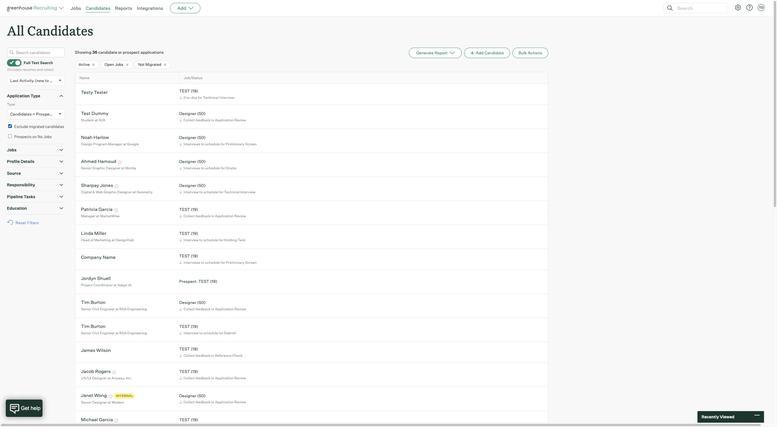 Task type: describe. For each thing, give the bounding box(es) containing it.
senior designer at modern
[[81, 400, 124, 405]]

add for add
[[177, 5, 186, 11]]

program
[[93, 142, 107, 146]]

to-
[[186, 95, 191, 100]]

Prospects on No Jobs checkbox
[[8, 135, 12, 138]]

application for senior designer at modern
[[215, 400, 234, 405]]

1 vertical spatial type
[[7, 102, 15, 106]]

collect feedback in reference check link
[[178, 353, 244, 359]]

company
[[81, 255, 102, 260]]

checkmark image
[[10, 60, 14, 65]]

collect for manager at marketwise
[[184, 214, 195, 218]]

noah harlow design program manager at google
[[81, 135, 139, 146]]

student
[[81, 118, 94, 122]]

test inside test (19) interviews to schedule for preliminary screen
[[179, 254, 190, 259]]

test for collect feedback in application review link associated with patricia garcia
[[179, 207, 190, 212]]

screen for (19)
[[245, 261, 257, 265]]

ux/ui designer at anyway, inc.
[[81, 376, 132, 381]]

james
[[81, 348, 95, 353]]

in inside 'test (19) collect feedback in reference check'
[[211, 354, 214, 358]]

for for designer (50) interview to schedule for technical interview
[[219, 190, 223, 194]]

wong
[[94, 393, 107, 399]]

james wilson
[[81, 348, 111, 353]]

Search text field
[[676, 4, 723, 12]]

0 horizontal spatial name
[[80, 76, 89, 80]]

google
[[127, 142, 139, 146]]

feedback for manager at marketwise
[[196, 214, 211, 218]]

burton for designer
[[91, 300, 106, 305]]

recently
[[702, 415, 719, 420]]

civil for test (19)
[[92, 331, 99, 335]]

n/a
[[99, 118, 105, 122]]

greenhouse recruiting image
[[7, 5, 59, 12]]

type element
[[7, 102, 65, 123]]

generate
[[416, 50, 434, 55]]

ai
[[128, 283, 132, 287]]

interview for designer (50) interview to schedule for technical interview
[[184, 190, 199, 194]]

linda miller link
[[81, 231, 106, 237]]

candidates + prospects
[[10, 112, 55, 116]]

&
[[92, 190, 95, 194]]

collect for senior designer at modern
[[184, 400, 195, 405]]

interviews for test (19) interviews to schedule for preliminary screen
[[184, 261, 200, 265]]

interviews to schedule for preliminary screen link for (50)
[[178, 141, 258, 147]]

recently viewed
[[702, 415, 734, 420]]

old)
[[50, 78, 57, 83]]

in for student at n/a
[[211, 118, 214, 122]]

all candidates
[[7, 22, 93, 39]]

interviews for designer (50) interviews to schedule for preliminary screen
[[184, 142, 200, 146]]

(19) for interview to schedule for holding tank link
[[191, 231, 198, 236]]

+
[[33, 112, 35, 116]]

test (19) interview to schedule for debrief
[[179, 324, 236, 335]]

application for ux/ui designer at anyway, inc.
[[215, 376, 234, 381]]

td button
[[756, 3, 766, 12]]

no
[[38, 135, 43, 139]]

interviews for designer (50) interviews to schedule for onsite
[[184, 166, 200, 170]]

janet wong link
[[81, 393, 107, 399]]

candidates for candidates
[[86, 5, 110, 11]]

3 designer (50) collect feedback in application review from the top
[[179, 394, 246, 405]]

prospects inside type element
[[36, 112, 55, 116]]

manager at marketwise
[[81, 214, 120, 218]]

ahmed
[[81, 159, 97, 164]]

interviews to schedule for preliminary screen link for (19)
[[178, 260, 258, 265]]

0 horizontal spatial prospects
[[14, 135, 32, 139]]

schedule for designer (50) interviews to schedule for onsite
[[205, 166, 220, 170]]

on
[[32, 135, 37, 139]]

test (19) collect feedback in reference check
[[179, 347, 242, 358]]

company name
[[81, 255, 116, 260]]

1 vertical spatial graphic
[[104, 190, 117, 194]]

check
[[232, 354, 242, 358]]

job/status
[[184, 76, 202, 80]]

hamoud
[[98, 159, 116, 164]]

add for add candidate
[[476, 50, 484, 55]]

michael garcia link
[[81, 417, 113, 424]]

(50) for design program manager at google
[[197, 135, 206, 140]]

engineer for designer (50)
[[100, 307, 115, 311]]

td
[[759, 5, 763, 10]]

feedback for senior designer at modern
[[196, 400, 211, 405]]

dummy
[[91, 111, 108, 116]]

project
[[81, 283, 93, 287]]

(19) for collect feedback in application review link associated with patricia garcia
[[191, 207, 198, 212]]

4 senior from the top
[[81, 400, 92, 405]]

jobs up profile
[[7, 147, 17, 152]]

2
[[184, 95, 186, 100]]

activity
[[19, 78, 34, 83]]

candidate
[[484, 50, 504, 55]]

schedule for test (19) interviews to schedule for preliminary screen
[[205, 261, 220, 265]]

candidates + prospects option
[[10, 112, 55, 116]]

interview to schedule for debrief link
[[178, 331, 237, 336]]

preliminary for (50)
[[226, 142, 244, 146]]

feedback for ux/ui designer at anyway, inc.
[[196, 376, 211, 381]]

test (19) interview to schedule for holding tank
[[179, 231, 246, 242]]

adept
[[117, 283, 127, 287]]

jacob rogers link
[[81, 369, 111, 375]]

burton for test
[[91, 324, 106, 329]]

at inside test dummy student at n/a
[[95, 118, 98, 122]]

michael garcia has been in application review for more than 5 days image
[[114, 419, 119, 423]]

engineering for designer (50)
[[127, 307, 147, 311]]

3 collect feedback in application review link from the top
[[178, 307, 247, 312]]

reset filters
[[16, 220, 39, 225]]

exclude migrated candidates
[[14, 124, 64, 129]]

test
[[81, 111, 90, 116]]

actions
[[528, 50, 542, 55]]

open jobs
[[105, 62, 123, 67]]

details
[[21, 159, 34, 164]]

civil for designer (50)
[[92, 307, 99, 311]]

tim burton senior civil engineer at rsa engineering for test
[[81, 324, 147, 335]]

designer (50) interviews to schedule for onsite
[[179, 159, 236, 170]]

candidates for candidates + prospects
[[10, 112, 32, 116]]

(19) inside test (19) interviews to schedule for preliminary screen
[[191, 254, 198, 259]]

applications
[[141, 50, 164, 55]]

for for test (19) interview to schedule for holding tank
[[219, 238, 223, 242]]

pipeline
[[7, 194, 23, 199]]

last activity (new to old)
[[10, 78, 57, 83]]

review for janet wong
[[234, 400, 246, 405]]

review for patricia garcia
[[234, 214, 246, 218]]

designer inside 'designer (50) interview to schedule for technical interview'
[[179, 183, 196, 188]]

senior graphic designer at morley
[[81, 166, 136, 170]]

michael garcia
[[81, 417, 113, 423]]

candidates link
[[86, 5, 110, 11]]

designer (50) interview to schedule for technical interview
[[179, 183, 255, 194]]

configure image
[[735, 4, 741, 11]]

test for interview to schedule for holding tank link
[[179, 231, 190, 236]]

interview to schedule for holding tank link
[[178, 237, 247, 243]]

holding
[[224, 238, 237, 242]]

to for test (19) interview to schedule for holding tank
[[199, 238, 203, 242]]

(50) for senior designer at modern
[[197, 394, 206, 398]]

jacob rogers
[[81, 369, 111, 375]]

preliminary for (19)
[[226, 261, 244, 265]]

test (19) collect feedback in application review for patricia garcia
[[179, 207, 246, 218]]

prospect
[[123, 50, 140, 55]]

to for designer (50) interviews to schedule for preliminary screen
[[201, 142, 204, 146]]

3 review from the top
[[234, 307, 246, 311]]

application for manager at marketwise
[[215, 214, 234, 218]]

marketwise
[[100, 214, 120, 218]]

michael
[[81, 417, 98, 423]]

noah
[[81, 135, 92, 140]]

jobs right no
[[43, 135, 52, 139]]

jobs right open
[[115, 62, 123, 67]]

review for jacob rogers
[[234, 376, 246, 381]]

showing 36 candidate or prospect applications
[[75, 50, 164, 55]]

manager inside "noah harlow design program manager at google"
[[108, 142, 122, 146]]

generate report button
[[409, 48, 462, 58]]

james wilson link
[[81, 348, 111, 354]]

test for 2 to-dos for technical interview link
[[179, 89, 190, 94]]

Search candidates field
[[7, 48, 65, 57]]

viewed
[[720, 415, 734, 420]]

tank
[[238, 238, 246, 242]]

tim burton link for test
[[81, 324, 106, 330]]

test dummy link
[[81, 111, 108, 117]]

report
[[435, 50, 448, 55]]

harlow
[[93, 135, 109, 140]]

reference
[[215, 354, 231, 358]]

3 senior from the top
[[81, 331, 92, 335]]

1 collect feedback in application review link from the top
[[178, 117, 247, 123]]

1 vertical spatial manager
[[81, 214, 95, 218]]

Exclude migrated candidates checkbox
[[8, 124, 12, 128]]



Task type: vqa. For each thing, say whether or not it's contained in the screenshot.
TITLE
no



Task type: locate. For each thing, give the bounding box(es) containing it.
to inside "designer (50) interviews to schedule for onsite"
[[201, 166, 204, 170]]

(19) inside the test (19) interview to schedule for holding tank
[[191, 231, 198, 236]]

garcia up marketwise
[[98, 207, 113, 212]]

senior down janet
[[81, 400, 92, 405]]

feedback for senior civil engineer at rsa engineering
[[196, 307, 211, 311]]

at inside linda miller head of marketing at designhub
[[112, 238, 115, 242]]

(50) down 2 to-dos for technical interview link
[[197, 111, 206, 116]]

graphic down ahmed hamoud link
[[92, 166, 105, 170]]

2 rsa from the top
[[119, 331, 126, 335]]

4 review from the top
[[234, 376, 246, 381]]

5 (50) from the top
[[197, 300, 206, 305]]

0 vertical spatial engineering
[[127, 307, 147, 311]]

designer (50) collect feedback in application review for dummy
[[179, 111, 246, 122]]

2 tim burton link from the top
[[81, 324, 106, 330]]

at
[[95, 118, 98, 122], [123, 142, 126, 146], [121, 166, 124, 170], [133, 190, 136, 194], [96, 214, 99, 218], [112, 238, 115, 242], [113, 283, 117, 287], [115, 307, 119, 311], [115, 331, 119, 335], [107, 376, 111, 381], [108, 400, 111, 405]]

(50) up interviews to schedule for onsite link
[[197, 159, 206, 164]]

interviews to schedule for preliminary screen link down interview to schedule for holding tank link
[[178, 260, 258, 265]]

manager down patricia
[[81, 214, 95, 218]]

1 vertical spatial test (19) collect feedback in application review
[[179, 369, 246, 381]]

interviews to schedule for onsite link
[[178, 165, 238, 171]]

schedule up "designer (50) interviews to schedule for onsite"
[[205, 142, 220, 146]]

showing
[[75, 50, 91, 55]]

0 vertical spatial type
[[30, 93, 40, 98]]

to for designer (50) interviews to schedule for onsite
[[201, 166, 204, 170]]

0 horizontal spatial add
[[177, 5, 186, 11]]

prospects
[[36, 112, 55, 116], [14, 135, 32, 139]]

2 in from the top
[[211, 214, 214, 218]]

for inside the test (19) interview to schedule for debrief
[[219, 331, 223, 335]]

2 to-dos for technical interview link
[[178, 95, 236, 100]]

0 vertical spatial tim burton senior civil engineer at rsa engineering
[[81, 300, 147, 311]]

schedule for designer (50) interviews to schedule for preliminary screen
[[205, 142, 220, 146]]

1 vertical spatial prospects
[[14, 135, 32, 139]]

candidates up exclude
[[10, 112, 32, 116]]

(50) down prospect: test (19)
[[197, 300, 206, 305]]

1 designer (50) collect feedback in application review from the top
[[179, 111, 246, 122]]

1 vertical spatial preliminary
[[226, 261, 244, 265]]

1 engineering from the top
[[127, 307, 147, 311]]

engineering for test (19)
[[127, 331, 147, 335]]

preliminary inside designer (50) interviews to schedule for preliminary screen
[[226, 142, 244, 146]]

0 vertical spatial add
[[177, 5, 186, 11]]

for for test (19) interviews to schedule for preliminary screen
[[221, 261, 225, 265]]

1 vertical spatial add
[[476, 50, 484, 55]]

to down interviews to schedule for onsite link
[[199, 190, 203, 194]]

0 vertical spatial tim
[[81, 300, 90, 305]]

0 vertical spatial interviews
[[184, 142, 200, 146]]

1 (50) from the top
[[197, 111, 206, 116]]

test inside the test (19) 2 to-dos for technical interview
[[179, 89, 190, 94]]

testy
[[81, 89, 93, 95]]

test for collect feedback in application review link related to jacob rogers
[[179, 369, 190, 374]]

1 engineer from the top
[[100, 307, 115, 311]]

schedule inside test (19) interviews to schedule for preliminary screen
[[205, 261, 220, 265]]

profile details
[[7, 159, 34, 164]]

engineering
[[127, 307, 147, 311], [127, 331, 147, 335]]

1 vertical spatial civil
[[92, 331, 99, 335]]

garcia for michael garcia
[[99, 417, 113, 423]]

to inside test (19) interviews to schedule for preliminary screen
[[201, 261, 204, 265]]

0 vertical spatial rsa
[[119, 307, 126, 311]]

web
[[96, 190, 103, 194]]

1 vertical spatial tim burton link
[[81, 324, 106, 330]]

tim for test
[[81, 324, 90, 329]]

filters
[[27, 220, 39, 225]]

1 tim burton link from the top
[[81, 300, 106, 306]]

text
[[31, 60, 39, 65]]

(19) inside 'test (19) collect feedback in reference check'
[[191, 347, 198, 352]]

test for collect feedback in reference check link
[[179, 347, 190, 352]]

technical for (50)
[[224, 190, 240, 194]]

to
[[45, 78, 49, 83], [201, 142, 204, 146], [201, 166, 204, 170], [199, 190, 203, 194], [199, 238, 203, 242], [201, 261, 204, 265], [199, 331, 203, 335]]

tim burton senior civil engineer at rsa engineering down adept
[[81, 300, 147, 311]]

6 in from the top
[[211, 400, 214, 405]]

jacob rogers has been in application review for more than 5 days image
[[112, 371, 117, 375]]

interviews inside test (19) interviews to schedule for preliminary screen
[[184, 261, 200, 265]]

prospects right +
[[36, 112, 55, 116]]

1 horizontal spatial add
[[476, 50, 484, 55]]

senior
[[81, 166, 92, 170], [81, 307, 92, 311], [81, 331, 92, 335], [81, 400, 92, 405]]

test (19) collect feedback in application review for jacob rogers
[[179, 369, 246, 381]]

to for designer (50) interview to schedule for technical interview
[[199, 190, 203, 194]]

jordyn shuell project coordinator at adept ai
[[81, 276, 132, 287]]

for left onsite
[[221, 166, 225, 170]]

2 review from the top
[[234, 214, 246, 218]]

at inside jordyn shuell project coordinator at adept ai
[[113, 283, 117, 287]]

0 vertical spatial screen
[[245, 142, 257, 146]]

reports link
[[115, 5, 132, 11]]

3 collect from the top
[[184, 307, 195, 311]]

candidate
[[98, 50, 117, 55]]

designer inside designer (50) interviews to schedule for preliminary screen
[[179, 135, 196, 140]]

0 horizontal spatial manager
[[81, 214, 95, 218]]

collect feedback in application review link for jacob rogers
[[178, 376, 247, 381]]

add inside "link"
[[476, 50, 484, 55]]

(50) up test (19)
[[197, 394, 206, 398]]

senior down ahmed
[[81, 166, 92, 170]]

(50) for digital & web graphic designer at xeometry
[[197, 183, 206, 188]]

tim burton senior civil engineer at rsa engineering up wilson
[[81, 324, 147, 335]]

1 vertical spatial tim burton senior civil engineer at rsa engineering
[[81, 324, 147, 335]]

test inside 'test (19) collect feedback in reference check'
[[179, 347, 190, 352]]

1 tim from the top
[[81, 300, 90, 305]]

5 feedback from the top
[[196, 376, 211, 381]]

technical right dos
[[203, 95, 219, 100]]

1 vertical spatial engineering
[[127, 331, 147, 335]]

preliminary inside test (19) interviews to schedule for preliminary screen
[[226, 261, 244, 265]]

for for test (19) interview to schedule for debrief
[[219, 331, 223, 335]]

shuell
[[97, 276, 111, 281]]

schedule for designer (50) interview to schedule for technical interview
[[203, 190, 218, 194]]

1 civil from the top
[[92, 307, 99, 311]]

to inside designer (50) interviews to schedule for preliminary screen
[[201, 142, 204, 146]]

in for manager at marketwise
[[211, 214, 214, 218]]

feedback inside 'test (19) collect feedback in reference check'
[[196, 354, 211, 358]]

(19) inside the test (19) 2 to-dos for technical interview
[[191, 89, 198, 94]]

0 vertical spatial interviews to schedule for preliminary screen link
[[178, 141, 258, 147]]

collect for senior civil engineer at rsa engineering
[[184, 307, 195, 311]]

for for designer (50) interviews to schedule for onsite
[[221, 166, 225, 170]]

2 interviews from the top
[[184, 166, 200, 170]]

technical for (19)
[[203, 95, 219, 100]]

linda miller head of marketing at designhub
[[81, 231, 134, 242]]

name down the active
[[80, 76, 89, 80]]

collect feedback in application review link for patricia garcia
[[178, 213, 247, 219]]

open
[[105, 62, 114, 67]]

collect for student at n/a
[[184, 118, 195, 122]]

prospect: test (19)
[[179, 279, 217, 284]]

tim for designer
[[81, 300, 90, 305]]

in for senior civil engineer at rsa engineering
[[211, 307, 214, 311]]

test (19) collect feedback in application review down collect feedback in reference check link
[[179, 369, 246, 381]]

4 feedback from the top
[[196, 354, 211, 358]]

0 horizontal spatial technical
[[203, 95, 219, 100]]

application for student at n/a
[[215, 118, 234, 122]]

4 collect from the top
[[184, 354, 195, 358]]

test for interview to schedule for debrief link
[[179, 324, 190, 329]]

interview inside the test (19) 2 to-dos for technical interview
[[219, 95, 234, 100]]

bulk actions
[[518, 50, 542, 55]]

for for test (19) 2 to-dos for technical interview
[[198, 95, 202, 100]]

0 vertical spatial garcia
[[98, 207, 113, 212]]

senior up james
[[81, 331, 92, 335]]

janet wong has been in application review for more than 5 days image
[[108, 395, 113, 399]]

application type
[[7, 93, 40, 98]]

(50)
[[197, 111, 206, 116], [197, 135, 206, 140], [197, 159, 206, 164], [197, 183, 206, 188], [197, 300, 206, 305], [197, 394, 206, 398]]

name right "company"
[[103, 255, 116, 260]]

0 vertical spatial candidates
[[86, 5, 110, 11]]

schedule left onsite
[[205, 166, 220, 170]]

2 vertical spatial interviews
[[184, 261, 200, 265]]

(50) inside "designer (50) interviews to schedule for onsite"
[[197, 159, 206, 164]]

1 collect from the top
[[184, 118, 195, 122]]

6 (50) from the top
[[197, 394, 206, 398]]

(50) up the interview to schedule for technical interview 'link'
[[197, 183, 206, 188]]

technical down onsite
[[224, 190, 240, 194]]

(50) inside 'designer (50) interview to schedule for technical interview'
[[197, 183, 206, 188]]

screen for (50)
[[245, 142, 257, 146]]

jobs
[[71, 5, 81, 11], [115, 62, 123, 67], [43, 135, 52, 139], [7, 147, 17, 152]]

2 senior from the top
[[81, 307, 92, 311]]

for inside "designer (50) interviews to schedule for onsite"
[[221, 166, 225, 170]]

1 horizontal spatial manager
[[108, 142, 122, 146]]

test (19) collect feedback in application review down the interview to schedule for technical interview 'link'
[[179, 207, 246, 218]]

and
[[37, 67, 43, 72]]

garcia for patricia garcia
[[98, 207, 113, 212]]

add inside popup button
[[177, 5, 186, 11]]

tim down the project
[[81, 300, 90, 305]]

schedule for test (19) interview to schedule for holding tank
[[203, 238, 218, 242]]

rogers
[[95, 369, 111, 375]]

0 vertical spatial burton
[[91, 300, 106, 305]]

civil up the james wilson
[[92, 331, 99, 335]]

garcia left the michael garcia has been in application review for more than 5 days image
[[99, 417, 113, 423]]

for right dos
[[198, 95, 202, 100]]

application for senior civil engineer at rsa engineering
[[215, 307, 234, 311]]

collect for ux/ui designer at anyway, inc.
[[184, 376, 195, 381]]

(new
[[35, 78, 44, 83]]

add button
[[170, 3, 200, 13]]

rsa for test (19)
[[119, 331, 126, 335]]

1 vertical spatial garcia
[[99, 417, 113, 423]]

1 vertical spatial designer (50) collect feedback in application review
[[179, 300, 246, 311]]

candidates inside type element
[[10, 112, 32, 116]]

2 vertical spatial designer (50) collect feedback in application review
[[179, 394, 246, 405]]

technical inside 'designer (50) interview to schedule for technical interview'
[[224, 190, 240, 194]]

(50) inside designer (50) interviews to schedule for preliminary screen
[[197, 135, 206, 140]]

head
[[81, 238, 90, 242]]

to for test (19) interviews to schedule for preliminary screen
[[201, 261, 204, 265]]

candidates down jobs link at the top left
[[27, 22, 93, 39]]

or
[[118, 50, 122, 55]]

coordinator
[[93, 283, 113, 287]]

for left "holding"
[[219, 238, 223, 242]]

(50) for student at n/a
[[197, 111, 206, 116]]

schedule up 'test (19) collect feedback in reference check'
[[203, 331, 218, 335]]

for inside 'designer (50) interview to schedule for technical interview'
[[219, 190, 223, 194]]

type down last activity (new to old) option
[[30, 93, 40, 98]]

to left the old)
[[45, 78, 49, 83]]

civil
[[92, 307, 99, 311], [92, 331, 99, 335]]

1 vertical spatial interviews to schedule for preliminary screen link
[[178, 260, 258, 265]]

6 feedback from the top
[[196, 400, 211, 405]]

5 review from the top
[[234, 400, 246, 405]]

type
[[30, 93, 40, 98], [7, 102, 15, 106]]

sharpay jones has been in technical interview for more than 14 days image
[[114, 185, 119, 188]]

2 civil from the top
[[92, 331, 99, 335]]

technical
[[203, 95, 219, 100], [224, 190, 240, 194]]

0 vertical spatial preliminary
[[226, 142, 244, 146]]

feedback
[[196, 118, 211, 122], [196, 214, 211, 218], [196, 307, 211, 311], [196, 354, 211, 358], [196, 376, 211, 381], [196, 400, 211, 405]]

1 vertical spatial tim
[[81, 324, 90, 329]]

for inside the test (19) interview to schedule for holding tank
[[219, 238, 223, 242]]

to up "designer (50) interviews to schedule for onsite"
[[201, 142, 204, 146]]

2 engineering from the top
[[127, 331, 147, 335]]

(50) for senior graphic designer at morley
[[197, 159, 206, 164]]

(50) up "designer (50) interviews to schedule for onsite"
[[197, 135, 206, 140]]

schedule inside designer (50) interviews to schedule for preliminary screen
[[205, 142, 220, 146]]

for inside test (19) interviews to schedule for preliminary screen
[[221, 261, 225, 265]]

interview for test (19) interview to schedule for debrief
[[184, 331, 199, 335]]

collect feedback in application review link for janet wong
[[178, 400, 247, 405]]

2 (50) from the top
[[197, 135, 206, 140]]

0 vertical spatial test (19) collect feedback in application review
[[179, 207, 246, 218]]

for inside the test (19) 2 to-dos for technical interview
[[198, 95, 202, 100]]

education
[[7, 206, 27, 211]]

4 in from the top
[[211, 354, 214, 358]]

patricia
[[81, 207, 97, 212]]

interviews to schedule for preliminary screen link up "designer (50) interviews to schedule for onsite"
[[178, 141, 258, 147]]

designer (50) interviews to schedule for preliminary screen
[[179, 135, 257, 146]]

graphic down jones
[[104, 190, 117, 194]]

feedback up test (19)
[[196, 400, 211, 405]]

feedback down collect feedback in reference check link
[[196, 376, 211, 381]]

interviews
[[184, 142, 200, 146], [184, 166, 200, 170], [184, 261, 200, 265]]

5 in from the top
[[211, 376, 214, 381]]

schedule inside the test (19) interview to schedule for debrief
[[203, 331, 218, 335]]

1 test (19) collect feedback in application review from the top
[[179, 207, 246, 218]]

screen inside test (19) interviews to schedule for preliminary screen
[[245, 261, 257, 265]]

designer (50) collect feedback in application review
[[179, 111, 246, 122], [179, 300, 246, 311], [179, 394, 246, 405]]

(19) inside the test (19) interview to schedule for debrief
[[191, 324, 198, 329]]

exclude
[[14, 124, 28, 129]]

screen inside designer (50) interviews to schedule for preliminary screen
[[245, 142, 257, 146]]

schedule down interview to schedule for holding tank link
[[205, 261, 220, 265]]

1 vertical spatial candidates
[[27, 22, 93, 39]]

designer (50) collect feedback in application review for burton
[[179, 300, 246, 311]]

candidates right jobs link at the top left
[[86, 5, 110, 11]]

(19) for collect feedback in application review link related to jacob rogers
[[191, 369, 198, 374]]

prospects on no jobs
[[14, 135, 52, 139]]

linda
[[81, 231, 93, 236]]

schedule for test (19) interview to schedule for debrief
[[203, 331, 218, 335]]

collect inside 'test (19) collect feedback in reference check'
[[184, 354, 195, 358]]

1 review from the top
[[234, 118, 246, 122]]

active
[[79, 62, 90, 67]]

type down application type
[[7, 102, 15, 106]]

0 vertical spatial tim burton link
[[81, 300, 106, 306]]

feedback down 2 to-dos for technical interview link
[[196, 118, 211, 122]]

0 horizontal spatial type
[[7, 102, 15, 106]]

0 vertical spatial graphic
[[92, 166, 105, 170]]

to up test (19) interviews to schedule for preliminary screen
[[199, 238, 203, 242]]

3 in from the top
[[211, 307, 214, 311]]

miller
[[94, 231, 106, 236]]

test inside the test (19) interview to schedule for holding tank
[[179, 231, 190, 236]]

add candidate
[[476, 50, 504, 55]]

0 vertical spatial technical
[[203, 95, 219, 100]]

1 screen from the top
[[245, 142, 257, 146]]

onsite
[[226, 166, 236, 170]]

candidates
[[45, 124, 64, 129]]

engineer down coordinator at the left bottom
[[100, 307, 115, 311]]

4 (50) from the top
[[197, 183, 206, 188]]

0 vertical spatial name
[[80, 76, 89, 80]]

reset filters button
[[7, 217, 42, 228]]

2 test (19) collect feedback in application review from the top
[[179, 369, 246, 381]]

candidate reports are now available! apply filters and select "view in app" element
[[409, 48, 462, 58]]

collect feedback in application review link
[[178, 117, 247, 123], [178, 213, 247, 219], [178, 307, 247, 312], [178, 376, 247, 381], [178, 400, 247, 405]]

to up 'test (19) collect feedback in reference check'
[[199, 331, 203, 335]]

to inside the test (19) interview to schedule for debrief
[[199, 331, 203, 335]]

responsibility
[[7, 183, 35, 187]]

(19) for collect feedback in reference check link
[[191, 347, 198, 352]]

generate report
[[416, 50, 448, 55]]

tim burton link down the project
[[81, 300, 106, 306]]

engineer for test (19)
[[100, 331, 115, 335]]

0 vertical spatial engineer
[[100, 307, 115, 311]]

jobs left candidates 'link'
[[71, 5, 81, 11]]

sharpay jones
[[81, 183, 113, 188]]

2 tim from the top
[[81, 324, 90, 329]]

2 preliminary from the top
[[226, 261, 244, 265]]

1 horizontal spatial technical
[[224, 190, 240, 194]]

1 in from the top
[[211, 118, 214, 122]]

feedback left reference
[[196, 354, 211, 358]]

tim up james
[[81, 324, 90, 329]]

1 horizontal spatial type
[[30, 93, 40, 98]]

1 senior from the top
[[81, 166, 92, 170]]

3 feedback from the top
[[196, 307, 211, 311]]

(19) for interview to schedule for debrief link
[[191, 324, 198, 329]]

dos
[[191, 95, 197, 100]]

1 vertical spatial technical
[[224, 190, 240, 194]]

to inside the test (19) interview to schedule for holding tank
[[199, 238, 203, 242]]

2 collect from the top
[[184, 214, 195, 218]]

6 collect from the top
[[184, 400, 195, 405]]

integrations
[[137, 5, 163, 11]]

feedback up the test (19) interview to schedule for debrief
[[196, 307, 211, 311]]

last activity (new to old) option
[[10, 78, 57, 83]]

(19) for 2 to-dos for technical interview link
[[191, 89, 198, 94]]

1 vertical spatial name
[[103, 255, 116, 260]]

2 collect feedback in application review link from the top
[[178, 213, 247, 219]]

candidates
[[86, 5, 110, 11], [27, 22, 93, 39], [10, 112, 32, 116]]

1 preliminary from the top
[[226, 142, 244, 146]]

for left debrief
[[219, 331, 223, 335]]

in for senior designer at modern
[[211, 400, 214, 405]]

migrated
[[29, 124, 44, 129]]

5 collect from the top
[[184, 376, 195, 381]]

prospects down exclude
[[14, 135, 32, 139]]

ahmed hamoud link
[[81, 159, 116, 165]]

to up 'designer (50) interview to schedule for technical interview'
[[201, 166, 204, 170]]

0 vertical spatial manager
[[108, 142, 122, 146]]

jacob
[[81, 369, 94, 375]]

technical inside the test (19) 2 to-dos for technical interview
[[203, 95, 219, 100]]

jordyn
[[81, 276, 96, 281]]

(includes
[[7, 67, 22, 72]]

schedule inside the test (19) interview to schedule for holding tank
[[203, 238, 218, 242]]

interviews inside designer (50) interviews to schedule for preliminary screen
[[184, 142, 200, 146]]

interview for test (19) interview to schedule for holding tank
[[184, 238, 199, 242]]

test inside the test (19) interview to schedule for debrief
[[179, 324, 190, 329]]

tim burton senior civil engineer at rsa engineering for designer
[[81, 300, 147, 311]]

interviews inside "designer (50) interviews to schedule for onsite"
[[184, 166, 200, 170]]

senior down the project
[[81, 307, 92, 311]]

3 (50) from the top
[[197, 159, 206, 164]]

manager right program
[[108, 142, 122, 146]]

1 feedback from the top
[[196, 118, 211, 122]]

for down interviews to schedule for onsite link
[[219, 190, 223, 194]]

rsa for designer (50)
[[119, 307, 126, 311]]

to up prospect: test (19)
[[201, 261, 204, 265]]

not migrated
[[138, 62, 161, 67]]

engineer up wilson
[[100, 331, 115, 335]]

garcia
[[98, 207, 113, 212], [99, 417, 113, 423]]

1 interviews to schedule for preliminary screen link from the top
[[178, 141, 258, 147]]

4 collect feedback in application review link from the top
[[178, 376, 247, 381]]

designer
[[179, 111, 196, 116], [179, 135, 196, 140], [179, 159, 196, 164], [106, 166, 121, 170], [179, 183, 196, 188], [117, 190, 132, 194], [179, 300, 196, 305], [92, 376, 107, 381], [179, 394, 196, 398], [92, 400, 107, 405]]

schedule inside "designer (50) interviews to schedule for onsite"
[[205, 166, 220, 170]]

2 interviews to schedule for preliminary screen link from the top
[[178, 260, 258, 265]]

0 vertical spatial designer (50) collect feedback in application review
[[179, 111, 246, 122]]

janet wong
[[81, 393, 107, 399]]

2 engineer from the top
[[100, 331, 115, 335]]

internal
[[116, 394, 133, 398]]

1 vertical spatial screen
[[245, 261, 257, 265]]

5 collect feedback in application review link from the top
[[178, 400, 247, 405]]

last
[[10, 78, 18, 83]]

collect
[[184, 118, 195, 122], [184, 214, 195, 218], [184, 307, 195, 311], [184, 354, 195, 358], [184, 376, 195, 381], [184, 400, 195, 405]]

preliminary down "holding"
[[226, 261, 244, 265]]

0 vertical spatial civil
[[92, 307, 99, 311]]

tim burton link for designer
[[81, 300, 106, 306]]

test (19)
[[179, 418, 198, 423]]

1 vertical spatial interviews
[[184, 166, 200, 170]]

to for last activity (new to old)
[[45, 78, 49, 83]]

to for test (19) interview to schedule for debrief
[[199, 331, 203, 335]]

burton down coordinator at the left bottom
[[91, 300, 106, 305]]

schedule down interviews to schedule for onsite link
[[203, 190, 218, 194]]

for up "designer (50) interviews to schedule for onsite"
[[221, 142, 225, 146]]

1 horizontal spatial name
[[103, 255, 116, 260]]

at inside "noah harlow design program manager at google"
[[123, 142, 126, 146]]

interview inside the test (19) interview to schedule for debrief
[[184, 331, 199, 335]]

for for designer (50) interviews to schedule for preliminary screen
[[221, 142, 225, 146]]

preliminary up onsite
[[226, 142, 244, 146]]

company name link
[[81, 255, 116, 261]]

sharpay jones link
[[81, 183, 113, 189]]

feedback up the test (19) interview to schedule for holding tank
[[196, 214, 211, 218]]

1 vertical spatial rsa
[[119, 331, 126, 335]]

for down "holding"
[[221, 261, 225, 265]]

jobs link
[[71, 5, 81, 11]]

name inside "link"
[[103, 255, 116, 260]]

1 vertical spatial burton
[[91, 324, 106, 329]]

2 burton from the top
[[91, 324, 106, 329]]

2 designer (50) collect feedback in application review from the top
[[179, 300, 246, 311]]

schedule inside 'designer (50) interview to schedule for technical interview'
[[203, 190, 218, 194]]

1 rsa from the top
[[119, 307, 126, 311]]

for inside designer (50) interviews to schedule for preliminary screen
[[221, 142, 225, 146]]

1 vertical spatial engineer
[[100, 331, 115, 335]]

wilson
[[96, 348, 111, 353]]

patricia garcia has been in application review for more than 5 days image
[[114, 209, 119, 212]]

civil down coordinator at the left bottom
[[92, 307, 99, 311]]

designer inside "designer (50) interviews to schedule for onsite"
[[179, 159, 196, 164]]

1 horizontal spatial prospects
[[36, 112, 55, 116]]

2 screen from the top
[[245, 261, 257, 265]]

1 tim burton senior civil engineer at rsa engineering from the top
[[81, 300, 147, 311]]

2 feedback from the top
[[196, 214, 211, 218]]

1 interviews from the top
[[184, 142, 200, 146]]

(50) for senior civil engineer at rsa engineering
[[197, 300, 206, 305]]

interview inside the test (19) interview to schedule for holding tank
[[184, 238, 199, 242]]

feedback for student at n/a
[[196, 118, 211, 122]]

ahmed hamoud has been in onsite for more than 21 days image
[[117, 161, 122, 164]]

tim burton link up the james wilson
[[81, 324, 106, 330]]

interview to schedule for technical interview link
[[178, 189, 257, 195]]

1 burton from the top
[[91, 300, 106, 305]]

3 interviews from the top
[[184, 261, 200, 265]]

burton up the james wilson
[[91, 324, 106, 329]]

2 tim burton senior civil engineer at rsa engineering from the top
[[81, 324, 147, 335]]

0 vertical spatial prospects
[[36, 112, 55, 116]]

2 vertical spatial candidates
[[10, 112, 32, 116]]

noah harlow link
[[81, 135, 109, 141]]

schedule left "holding"
[[203, 238, 218, 242]]

tim
[[81, 300, 90, 305], [81, 324, 90, 329]]

to inside 'designer (50) interview to schedule for technical interview'
[[199, 190, 203, 194]]



